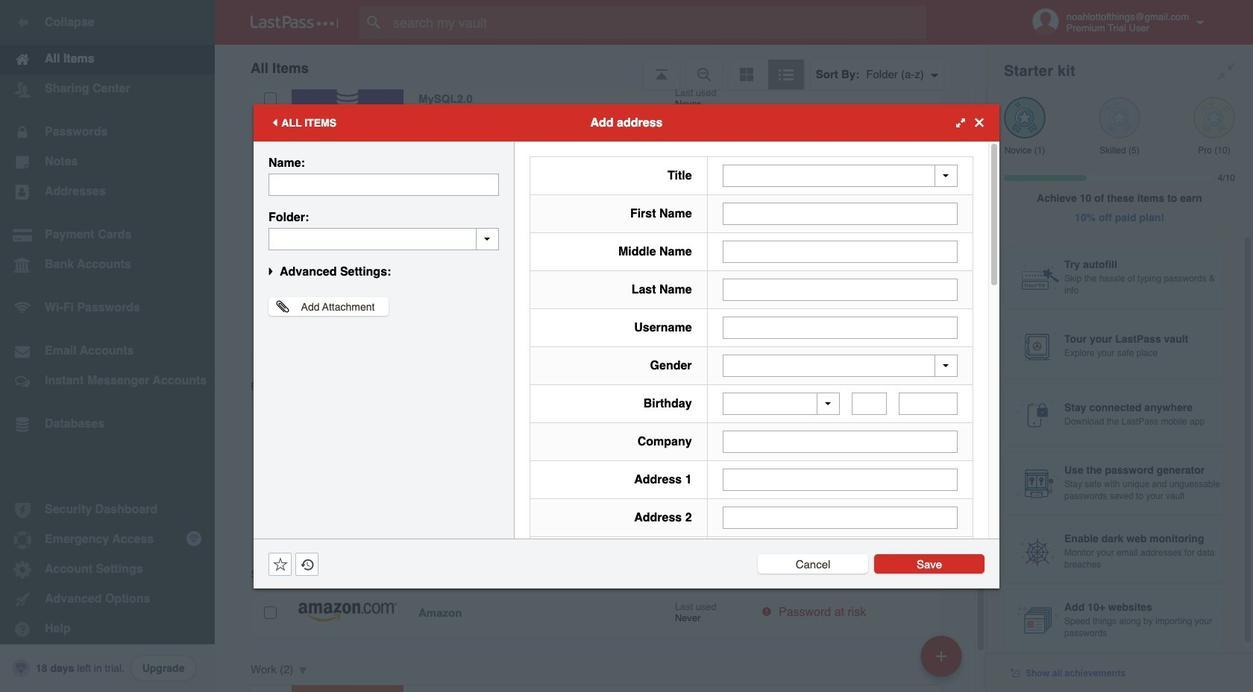 Task type: describe. For each thing, give the bounding box(es) containing it.
new item image
[[936, 652, 947, 662]]

main navigation navigation
[[0, 0, 215, 693]]

Search search field
[[360, 6, 956, 39]]



Task type: vqa. For each thing, say whether or not it's contained in the screenshot.
Clear Search icon
no



Task type: locate. For each thing, give the bounding box(es) containing it.
dialog
[[254, 104, 1000, 693]]

None text field
[[723, 203, 958, 225], [269, 228, 499, 250], [723, 241, 958, 263], [723, 279, 958, 301], [852, 393, 887, 415], [899, 393, 958, 415], [723, 431, 958, 454], [723, 507, 958, 530], [723, 203, 958, 225], [269, 228, 499, 250], [723, 241, 958, 263], [723, 279, 958, 301], [852, 393, 887, 415], [899, 393, 958, 415], [723, 431, 958, 454], [723, 507, 958, 530]]

lastpass image
[[251, 16, 339, 29]]

search my vault text field
[[360, 6, 956, 39]]

vault options navigation
[[215, 45, 986, 90]]

new item navigation
[[915, 632, 971, 693]]

None text field
[[269, 173, 499, 196], [723, 317, 958, 339], [723, 469, 958, 492], [269, 173, 499, 196], [723, 317, 958, 339], [723, 469, 958, 492]]



